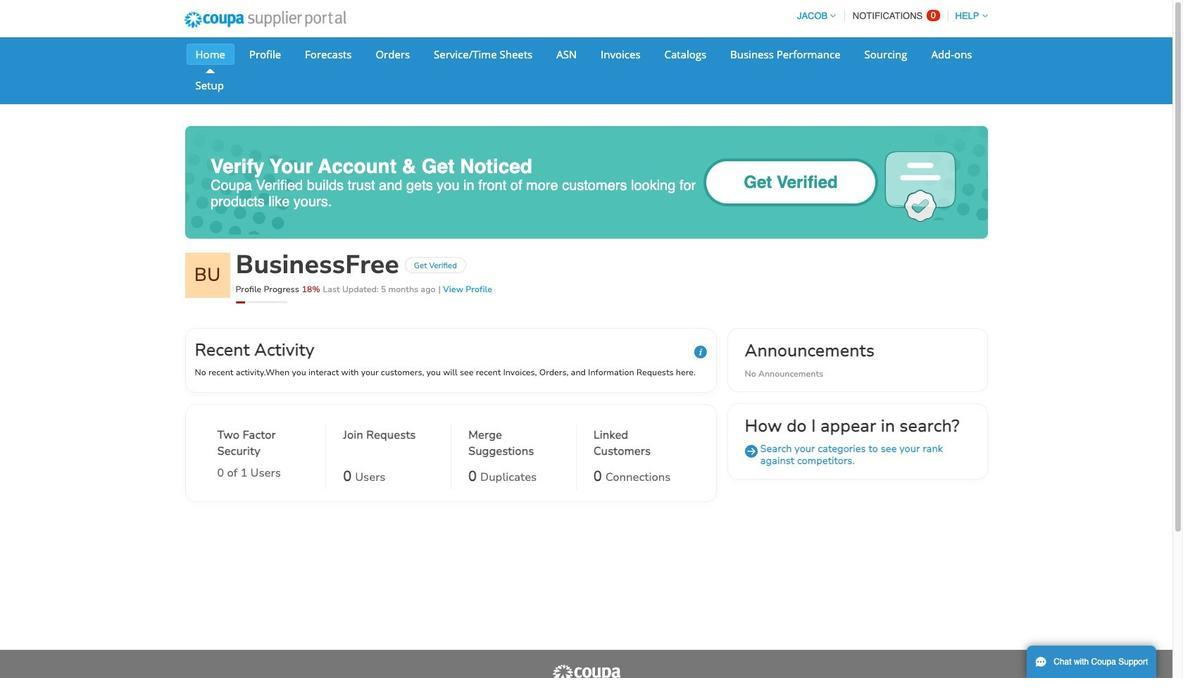 Task type: vqa. For each thing, say whether or not it's contained in the screenshot.
the top Coupa Supplier Portal image
yes



Task type: describe. For each thing, give the bounding box(es) containing it.
bu image
[[185, 253, 230, 298]]

additional information image
[[694, 346, 707, 358]]

0 horizontal spatial coupa supplier portal image
[[174, 2, 356, 37]]

1 vertical spatial coupa supplier portal image
[[551, 664, 621, 678]]



Task type: locate. For each thing, give the bounding box(es) containing it.
1 horizontal spatial coupa supplier portal image
[[551, 664, 621, 678]]

navigation
[[791, 2, 988, 30]]

0 vertical spatial coupa supplier portal image
[[174, 2, 356, 37]]

arrowcircleright image
[[745, 445, 757, 458]]

coupa supplier portal image
[[174, 2, 356, 37], [551, 664, 621, 678]]



